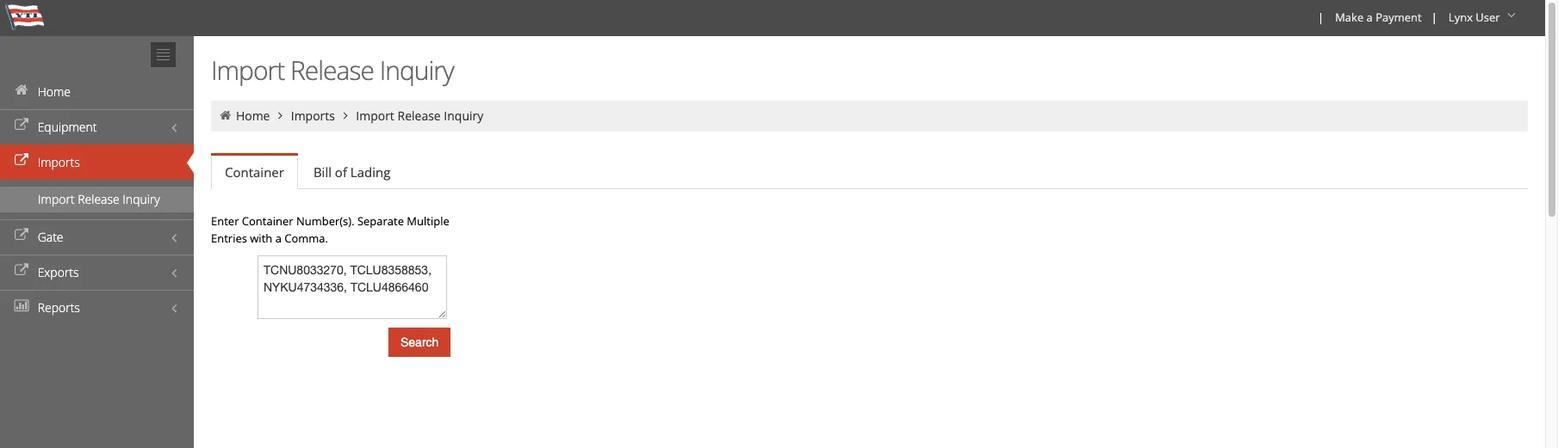 Task type: locate. For each thing, give the bounding box(es) containing it.
0 horizontal spatial |
[[1318, 9, 1324, 25]]

2 horizontal spatial release
[[398, 108, 441, 124]]

make a payment link
[[1328, 0, 1428, 36]]

0 horizontal spatial imports link
[[0, 145, 194, 180]]

1 horizontal spatial release
[[290, 53, 374, 88]]

external link image inside gate link
[[13, 230, 30, 242]]

container
[[225, 164, 284, 181], [242, 214, 293, 229]]

enter
[[211, 214, 239, 229]]

a right make
[[1367, 9, 1373, 25]]

2 external link image from the top
[[13, 230, 30, 242]]

comma.
[[284, 231, 328, 246]]

make
[[1335, 9, 1364, 25]]

3 external link image from the top
[[13, 265, 30, 277]]

1 horizontal spatial imports
[[291, 108, 335, 124]]

enter container number(s).  separate multiple entries with a comma.
[[211, 214, 450, 246]]

2 vertical spatial inquiry
[[123, 191, 160, 208]]

release
[[290, 53, 374, 88], [398, 108, 441, 124], [78, 191, 119, 208]]

angle right image up of
[[338, 109, 353, 121]]

1 horizontal spatial imports link
[[291, 108, 335, 124]]

angle right image right home icon
[[273, 109, 288, 121]]

imports
[[291, 108, 335, 124], [38, 154, 80, 171]]

bill of lading link
[[300, 155, 404, 190]]

a inside enter container number(s).  separate multiple entries with a comma.
[[275, 231, 282, 246]]

imports link
[[291, 108, 335, 124], [0, 145, 194, 180]]

1 | from the left
[[1318, 9, 1324, 25]]

lading
[[350, 164, 391, 181]]

0 horizontal spatial imports
[[38, 154, 80, 171]]

import up lading
[[356, 108, 394, 124]]

1 horizontal spatial home
[[236, 108, 270, 124]]

imports link down equipment
[[0, 145, 194, 180]]

a
[[1367, 9, 1373, 25], [275, 231, 282, 246]]

0 vertical spatial import release inquiry link
[[356, 108, 484, 124]]

| left make
[[1318, 9, 1324, 25]]

1 horizontal spatial angle right image
[[338, 109, 353, 121]]

1 horizontal spatial import
[[211, 53, 284, 88]]

| left lynx in the right of the page
[[1432, 9, 1438, 25]]

2 vertical spatial import
[[38, 191, 75, 208]]

home right home icon
[[236, 108, 270, 124]]

import release inquiry link up gate link
[[0, 187, 194, 213]]

with
[[250, 231, 272, 246]]

gate
[[38, 229, 63, 246]]

0 vertical spatial container
[[225, 164, 284, 181]]

import release inquiry
[[211, 53, 454, 88], [356, 108, 484, 124], [38, 191, 160, 208]]

lynx user
[[1449, 9, 1500, 25]]

import up gate on the bottom of the page
[[38, 191, 75, 208]]

0 vertical spatial a
[[1367, 9, 1373, 25]]

1 vertical spatial imports link
[[0, 145, 194, 180]]

import
[[211, 53, 284, 88], [356, 108, 394, 124], [38, 191, 75, 208]]

1 vertical spatial release
[[398, 108, 441, 124]]

1 vertical spatial external link image
[[13, 230, 30, 242]]

imports down equipment
[[38, 154, 80, 171]]

external link image
[[13, 155, 30, 167], [13, 230, 30, 242], [13, 265, 30, 277]]

0 vertical spatial imports
[[291, 108, 335, 124]]

0 vertical spatial release
[[290, 53, 374, 88]]

import release inquiry link
[[356, 108, 484, 124], [0, 187, 194, 213]]

home link up equipment
[[0, 74, 194, 109]]

2 | from the left
[[1432, 9, 1438, 25]]

lynx user link
[[1441, 0, 1527, 36]]

0 horizontal spatial a
[[275, 231, 282, 246]]

0 vertical spatial inquiry
[[380, 53, 454, 88]]

1 vertical spatial import release inquiry
[[356, 108, 484, 124]]

0 vertical spatial imports link
[[291, 108, 335, 124]]

home link right home icon
[[236, 108, 270, 124]]

0 horizontal spatial import
[[38, 191, 75, 208]]

container inside enter container number(s).  separate multiple entries with a comma.
[[242, 214, 293, 229]]

container up enter
[[225, 164, 284, 181]]

|
[[1318, 9, 1324, 25], [1432, 9, 1438, 25]]

gate link
[[0, 220, 194, 255]]

multiple
[[407, 214, 450, 229]]

1 vertical spatial container
[[242, 214, 293, 229]]

inquiry
[[380, 53, 454, 88], [444, 108, 484, 124], [123, 191, 160, 208]]

a right with
[[275, 231, 282, 246]]

imports link up bill
[[291, 108, 335, 124]]

external link image left gate on the bottom of the page
[[13, 230, 30, 242]]

user
[[1476, 9, 1500, 25]]

external link image up bar chart icon
[[13, 265, 30, 277]]

import up home icon
[[211, 53, 284, 88]]

0 horizontal spatial angle right image
[[273, 109, 288, 121]]

payment
[[1376, 9, 1422, 25]]

separate
[[357, 214, 404, 229]]

equipment
[[38, 119, 97, 135]]

home
[[38, 84, 71, 100], [236, 108, 270, 124]]

external link image
[[13, 120, 30, 132]]

container up with
[[242, 214, 293, 229]]

None text field
[[258, 256, 447, 320]]

external link image inside 'exports' "link"
[[13, 265, 30, 277]]

2 angle right image from the left
[[338, 109, 353, 121]]

external link image down external link icon
[[13, 155, 30, 167]]

1 vertical spatial a
[[275, 231, 282, 246]]

home right home image on the top of page
[[38, 84, 71, 100]]

2 horizontal spatial import
[[356, 108, 394, 124]]

bar chart image
[[13, 301, 30, 313]]

make a payment
[[1335, 9, 1422, 25]]

exports
[[38, 264, 79, 281]]

1 horizontal spatial import release inquiry link
[[356, 108, 484, 124]]

0 horizontal spatial release
[[78, 191, 119, 208]]

0 horizontal spatial home link
[[0, 74, 194, 109]]

lynx
[[1449, 9, 1473, 25]]

number(s).
[[296, 214, 355, 229]]

1 horizontal spatial a
[[1367, 9, 1373, 25]]

home link
[[0, 74, 194, 109], [236, 108, 270, 124]]

external link image for gate
[[13, 230, 30, 242]]

a inside make a payment link
[[1367, 9, 1373, 25]]

2 vertical spatial import release inquiry
[[38, 191, 160, 208]]

0 vertical spatial home
[[38, 84, 71, 100]]

1 vertical spatial imports
[[38, 154, 80, 171]]

external link image inside imports link
[[13, 155, 30, 167]]

angle right image
[[273, 109, 288, 121], [338, 109, 353, 121]]

1 vertical spatial import release inquiry link
[[0, 187, 194, 213]]

0 vertical spatial external link image
[[13, 155, 30, 167]]

1 external link image from the top
[[13, 155, 30, 167]]

imports up bill
[[291, 108, 335, 124]]

import release inquiry link up lading
[[356, 108, 484, 124]]

1 horizontal spatial |
[[1432, 9, 1438, 25]]

2 vertical spatial external link image
[[13, 265, 30, 277]]



Task type: describe. For each thing, give the bounding box(es) containing it.
reports
[[38, 300, 80, 316]]

container link
[[211, 156, 298, 190]]

1 vertical spatial home
[[236, 108, 270, 124]]

equipment link
[[0, 109, 194, 145]]

search button
[[389, 328, 451, 358]]

external link image for imports
[[13, 155, 30, 167]]

home image
[[218, 109, 233, 121]]

bill
[[313, 164, 332, 181]]

search
[[401, 336, 439, 350]]

external link image for exports
[[13, 265, 30, 277]]

bill of lading
[[313, 164, 391, 181]]

1 vertical spatial inquiry
[[444, 108, 484, 124]]

0 horizontal spatial import release inquiry link
[[0, 187, 194, 213]]

exports link
[[0, 255, 194, 290]]

home image
[[13, 84, 30, 96]]

1 angle right image from the left
[[273, 109, 288, 121]]

0 vertical spatial import release inquiry
[[211, 53, 454, 88]]

1 vertical spatial import
[[356, 108, 394, 124]]

0 horizontal spatial home
[[38, 84, 71, 100]]

1 horizontal spatial home link
[[236, 108, 270, 124]]

angle down image
[[1503, 9, 1521, 22]]

entries
[[211, 231, 247, 246]]

of
[[335, 164, 347, 181]]

reports link
[[0, 290, 194, 326]]

0 vertical spatial import
[[211, 53, 284, 88]]

2 vertical spatial release
[[78, 191, 119, 208]]



Task type: vqa. For each thing, say whether or not it's contained in the screenshot.
password.
no



